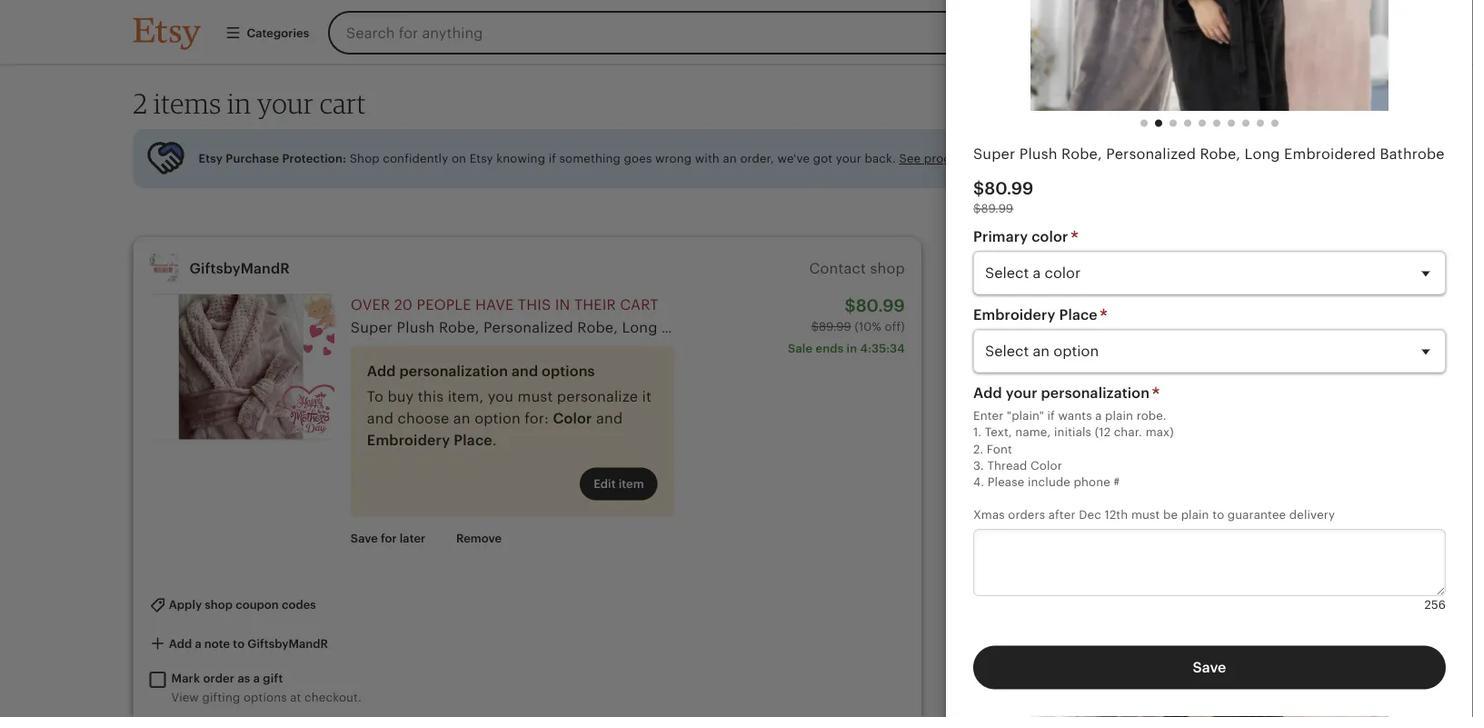 Task type: describe. For each thing, give the bounding box(es) containing it.
color inside color and embroidery place .
[[553, 410, 593, 427]]

long womens robe bathrobe. pink robe, black robe, grey robe embroidered and personalized on the back with custom name image
[[1031, 0, 1389, 112]]

got
[[813, 152, 833, 166]]

buy
[[388, 389, 414, 405]]

checkout.
[[305, 691, 362, 704]]

dec
[[1079, 509, 1102, 522]]

20
[[394, 297, 413, 313]]

plush
[[1020, 147, 1058, 163]]

off)
[[885, 319, 905, 333]]

2 robe, from the left
[[1201, 147, 1241, 163]]

*
[[1035, 659, 1040, 672]]

item(s)
[[971, 435, 1021, 451]]

for:
[[525, 410, 549, 427]]

89.99 for $ 80.99 $ 89.99
[[981, 202, 1014, 216]]

color
[[1032, 229, 1069, 245]]

purchase
[[226, 152, 279, 166]]

1.
[[974, 426, 982, 440]]

char.
[[1114, 426, 1143, 440]]

item(s) total
[[971, 435, 1057, 451]]

cost
[[1072, 523, 1099, 538]]

mark order as a gift view gifting options at checkout.
[[171, 671, 362, 704]]

delivery
[[1290, 509, 1336, 522]]

additional
[[1043, 659, 1102, 672]]

over 20 people have this in their cart
[[351, 297, 659, 313]]

1 horizontal spatial this
[[518, 297, 551, 313]]

how you'll pay
[[971, 233, 1073, 249]]

etsy purchase protection: shop confidently on etsy knowing if something goes wrong with an order, we've got your back.
[[199, 152, 900, 166]]

free
[[1109, 372, 1132, 385]]

applies
[[1156, 398, 1197, 412]]

$ for $ 80.99 $ 89.99 (10% off) sale ends in 4:35:34
[[845, 296, 856, 316]]

installments
[[1136, 372, 1205, 385]]

1 etsy from the left
[[199, 152, 223, 166]]

80.99 for $ 80.99 $ 89.99 (10% off) sale ends in 4:35:34
[[856, 296, 905, 316]]

0 horizontal spatial personalization
[[400, 363, 508, 380]]

save
[[1193, 660, 1227, 676]]

font
[[987, 443, 1013, 456]]

your inside the edit overlay dialog
[[1006, 385, 1038, 402]]

to
[[367, 389, 384, 405]]

get
[[991, 523, 1013, 538]]

subtotal
[[971, 501, 1031, 518]]

discount
[[1012, 465, 1074, 481]]

0 horizontal spatial if
[[549, 152, 556, 166]]

back.
[[865, 152, 896, 166]]

$ 12.03
[[1277, 501, 1324, 518]]

2
[[133, 86, 148, 120]]

duties
[[1105, 659, 1141, 672]]

protection:
[[282, 152, 347, 166]]

wants
[[1059, 410, 1093, 423]]

personalize
[[557, 389, 638, 405]]

uplift fund image
[[1268, 712, 1319, 717]]

over
[[351, 297, 390, 313]]

primary color
[[974, 229, 1072, 245]]

on
[[452, 152, 467, 166]]

initials
[[1055, 426, 1092, 440]]

0 vertical spatial cart
[[320, 86, 366, 120]]

product
[[1049, 398, 1095, 412]]

paypal image
[[1006, 298, 1045, 322]]

please
[[988, 476, 1025, 489]]

with
[[695, 152, 720, 166]]

we've
[[778, 152, 810, 166]]

#
[[1114, 476, 1120, 489]]

89.99 for $ 80.99 $ 89.99 (10% off) sale ends in 4:35:34
[[819, 319, 852, 333]]

embroidery place
[[974, 307, 1102, 324]]

must for you
[[518, 389, 553, 405]]

robe.
[[1137, 410, 1167, 423]]

xmas orders after dec 12th must be plain to guarantee delivery
[[974, 509, 1336, 522]]

1 vertical spatial your
[[836, 152, 862, 166]]

mastercard image
[[1054, 264, 1092, 287]]

super plush robe, personalized robe, long embroidered bathrobe
[[974, 147, 1445, 163]]

ends
[[816, 341, 844, 355]]

2 items in your cart
[[133, 86, 366, 120]]

add for add personalization and options
[[367, 363, 396, 380]]

at
[[290, 691, 301, 704]]

this inside the to buy this item, you must personalize it and choose an option for:
[[418, 389, 444, 405]]

(10%
[[855, 319, 882, 333]]

include
[[1028, 476, 1071, 489]]

after
[[1049, 509, 1076, 522]]

items
[[154, 86, 221, 120]]

save button
[[974, 646, 1447, 690]]

choose
[[398, 410, 450, 427]]

256
[[1425, 598, 1447, 612]]

pay in 4 installments image
[[1004, 365, 1047, 394]]

80.99 for $ 80.99 $ 89.99
[[985, 179, 1034, 198]]

4 interest-free installments
[[1047, 372, 1205, 385]]

giftsbymandr image
[[150, 254, 179, 283]]

total
[[1024, 435, 1057, 451]]

may
[[1203, 659, 1226, 672]]

to
[[1213, 509, 1225, 522]]

$ 80.99 $ 89.99
[[974, 179, 1034, 216]]

order,
[[740, 152, 775, 166]]

orders
[[1009, 509, 1046, 522]]

option
[[475, 410, 521, 427]]

$50.00 product minimum applies
[[1004, 398, 1197, 412]]

as
[[238, 671, 250, 685]]

how
[[971, 233, 1003, 249]]

their
[[575, 297, 616, 313]]

taxes
[[1169, 659, 1199, 672]]

long
[[1245, 147, 1281, 163]]

embroidery inside the edit overlay dialog
[[974, 307, 1056, 324]]

google pay image
[[1005, 331, 1046, 358]]

knowing
[[497, 152, 546, 166]]

$ for $ 12.03
[[1277, 501, 1287, 518]]

add personalization and options
[[367, 363, 595, 380]]

1 horizontal spatial in
[[555, 297, 571, 313]]



Task type: locate. For each thing, give the bounding box(es) containing it.
options
[[542, 363, 595, 380], [244, 691, 287, 704]]

2 horizontal spatial your
[[1006, 385, 1038, 402]]

enter "plain" if wants a plain robe. 1. text, name, initials (12 char. max) 2. font 3. thread color 4. please include phone #
[[974, 410, 1174, 489]]

gifting
[[202, 691, 240, 704]]

89.99
[[981, 202, 1014, 216], [819, 319, 852, 333]]

0 horizontal spatial color
[[553, 410, 593, 427]]

in left their
[[555, 297, 571, 313]]

0 vertical spatial this
[[518, 297, 551, 313]]

super plush robe, personalized robe, long embroidered bathrobe image
[[150, 294, 334, 441]]

89.99 up ends
[[819, 319, 852, 333]]

mark
[[171, 671, 200, 685]]

0 vertical spatial options
[[542, 363, 595, 380]]

1 vertical spatial plain
[[1182, 509, 1210, 522]]

visa image
[[1010, 267, 1041, 284]]

must up for:
[[518, 389, 553, 405]]

be
[[1164, 509, 1178, 522]]

an down item, in the bottom of the page
[[454, 410, 471, 427]]

1 vertical spatial this
[[418, 389, 444, 405]]

0 horizontal spatial shop
[[350, 152, 380, 166]]

thread
[[988, 459, 1028, 473]]

1 vertical spatial 89.99
[[819, 319, 852, 333]]

89.99 up 'primary'
[[981, 202, 1014, 216]]

embroidery down choose
[[367, 432, 450, 449]]

0 horizontal spatial must
[[518, 389, 553, 405]]

1 vertical spatial color
[[1031, 459, 1063, 473]]

confidently
[[383, 152, 449, 166]]

shop down '2.'
[[971, 465, 1008, 481]]

1 horizontal spatial 89.99
[[981, 202, 1014, 216]]

something
[[560, 152, 621, 166]]

1 horizontal spatial an
[[723, 152, 737, 166]]

apply
[[1229, 659, 1261, 672]]

to buy this item, you must personalize it and choose an option for:
[[367, 389, 652, 427]]

4.
[[974, 476, 985, 489]]

0 horizontal spatial 80.99
[[856, 296, 905, 316]]

0 vertical spatial 80.99
[[985, 179, 1034, 198]]

1 horizontal spatial embroidery
[[974, 307, 1056, 324]]

embroidery up google pay image
[[974, 307, 1056, 324]]

this right have
[[518, 297, 551, 313]]

personalized
[[1107, 147, 1197, 163]]

cart up protection: on the left of the page
[[320, 86, 366, 120]]

name,
[[1016, 426, 1051, 440]]

a inside enter "plain" if wants a plain robe. 1. text, name, initials (12 char. max) 2. font 3. thread color 4. please include phone #
[[1096, 410, 1103, 423]]

80.99 inside $ 80.99 $ 89.99
[[985, 179, 1034, 198]]

if left wants
[[1048, 410, 1056, 423]]

primary
[[974, 229, 1029, 245]]

place
[[1060, 307, 1098, 324], [454, 432, 493, 449]]

your up "plain" at the right bottom of page
[[1006, 385, 1038, 402]]

1 horizontal spatial robe,
[[1201, 147, 1241, 163]]

options down gift
[[244, 691, 287, 704]]

2 horizontal spatial in
[[847, 341, 858, 355]]

must for 12th
[[1132, 509, 1161, 522]]

xmas
[[974, 509, 1005, 522]]

0 vertical spatial an
[[723, 152, 737, 166]]

80.99
[[985, 179, 1034, 198], [856, 296, 905, 316]]

place down option
[[454, 432, 493, 449]]

it
[[642, 389, 652, 405]]

4
[[1051, 372, 1058, 385]]

this up choose
[[418, 389, 444, 405]]

0 horizontal spatial this
[[418, 389, 444, 405]]

0 horizontal spatial an
[[454, 410, 471, 427]]

1 horizontal spatial shop
[[971, 465, 1008, 481]]

robe, right plush
[[1062, 147, 1103, 163]]

in right items
[[227, 86, 251, 120]]

must
[[518, 389, 553, 405], [1132, 509, 1161, 522]]

max)
[[1146, 426, 1174, 440]]

embroidery inside color and embroidery place .
[[367, 432, 450, 449]]

this
[[518, 297, 551, 313], [418, 389, 444, 405]]

may apply button
[[1203, 657, 1261, 674]]

0 horizontal spatial place
[[454, 432, 493, 449]]

robe, left long at the right of page
[[1201, 147, 1241, 163]]

0 vertical spatial embroidery
[[974, 307, 1056, 324]]

1 horizontal spatial plain
[[1182, 509, 1210, 522]]

pay
[[1047, 233, 1073, 249]]

embroidery
[[974, 307, 1056, 324], [367, 432, 450, 449]]

80.99 inside $ 80.99 $ 89.99 (10% off) sale ends in 4:35:34
[[856, 296, 905, 316]]

if right knowing
[[549, 152, 556, 166]]

shop right protection: on the left of the page
[[350, 152, 380, 166]]

1 horizontal spatial a
[[1096, 410, 1103, 423]]

1 horizontal spatial place
[[1060, 307, 1098, 324]]

etsy left purchase
[[199, 152, 223, 166]]

embroidered
[[1285, 147, 1377, 163]]

place inside color and embroidery place .
[[454, 432, 493, 449]]

get shipping cost
[[987, 523, 1099, 538]]

0 vertical spatial 89.99
[[981, 202, 1014, 216]]

get shipping cost button
[[971, 522, 1099, 540]]

0 horizontal spatial robe,
[[1062, 147, 1103, 163]]

$
[[974, 179, 985, 198], [974, 202, 981, 216], [845, 296, 856, 316], [812, 319, 819, 333], [1277, 501, 1287, 518]]

0 vertical spatial shop
[[350, 152, 380, 166]]

order
[[203, 671, 235, 685]]

bathrobe
[[1381, 147, 1445, 163]]

wrong
[[656, 152, 692, 166]]

0 vertical spatial plain
[[1106, 410, 1134, 423]]

0 vertical spatial if
[[549, 152, 556, 166]]

add
[[367, 363, 396, 380], [974, 385, 1003, 402]]

an
[[723, 152, 737, 166], [454, 410, 471, 427]]

personalization up item, in the bottom of the page
[[400, 363, 508, 380]]

and
[[512, 363, 538, 380], [367, 410, 394, 427], [597, 410, 623, 427], [1144, 659, 1166, 672]]

(12
[[1095, 426, 1111, 440]]

2 vertical spatial your
[[1006, 385, 1038, 402]]

1 horizontal spatial your
[[836, 152, 862, 166]]

1 vertical spatial shop
[[971, 465, 1008, 481]]

0 horizontal spatial options
[[244, 691, 287, 704]]

a inside mark order as a gift view gifting options at checkout.
[[253, 671, 260, 685]]

1 horizontal spatial personalization
[[1042, 385, 1150, 402]]

if inside enter "plain" if wants a plain robe. 1. text, name, initials (12 char. max) 2. font 3. thread color 4. please include phone #
[[1048, 410, 1056, 423]]

personalization inside the edit overlay dialog
[[1042, 385, 1150, 402]]

your up protection: on the left of the page
[[257, 86, 314, 120]]

2 vertical spatial in
[[847, 341, 858, 355]]

0 horizontal spatial 89.99
[[819, 319, 852, 333]]

gift
[[263, 671, 283, 685]]

0 vertical spatial place
[[1060, 307, 1098, 324]]

0 horizontal spatial etsy
[[199, 152, 223, 166]]

1 vertical spatial options
[[244, 691, 287, 704]]

0 horizontal spatial your
[[257, 86, 314, 120]]

1 vertical spatial add
[[974, 385, 1003, 402]]

options up personalize
[[542, 363, 595, 380]]

edit overlay dialog
[[0, 0, 1474, 717]]

and inside the to buy this item, you must personalize it and choose an option for:
[[367, 410, 394, 427]]

must left be
[[1132, 509, 1161, 522]]

89.99 inside $ 80.99 $ 89.99
[[981, 202, 1014, 216]]

1 vertical spatial 80.99
[[856, 296, 905, 316]]

$ left delivery
[[1277, 501, 1287, 518]]

1 vertical spatial must
[[1132, 509, 1161, 522]]

plain inside enter "plain" if wants a plain robe. 1. text, name, initials (12 char. max) 2. font 3. thread color 4. please include phone #
[[1106, 410, 1134, 423]]

1 horizontal spatial if
[[1048, 410, 1056, 423]]

cart
[[320, 86, 366, 120], [620, 297, 659, 313]]

phone
[[1074, 476, 1111, 489]]

if
[[549, 152, 556, 166], [1048, 410, 1056, 423]]

you'll
[[1006, 233, 1044, 249]]

1 horizontal spatial must
[[1132, 509, 1161, 522]]

$ for $ 80.99 $ 89.99
[[974, 179, 985, 198]]

1 horizontal spatial options
[[542, 363, 595, 380]]

4:35:34
[[861, 341, 905, 355]]

plain left to
[[1182, 509, 1210, 522]]

and down to
[[367, 410, 394, 427]]

80.99 down super
[[985, 179, 1034, 198]]

must inside the to buy this item, you must personalize it and choose an option for:
[[518, 389, 553, 405]]

0 horizontal spatial plain
[[1106, 410, 1134, 423]]

and down personalize
[[597, 410, 623, 427]]

1 vertical spatial embroidery
[[367, 432, 450, 449]]

1 horizontal spatial cart
[[620, 297, 659, 313]]

0 vertical spatial add
[[367, 363, 396, 380]]

89.99 inside $ 80.99 $ 89.99 (10% off) sale ends in 4:35:34
[[819, 319, 852, 333]]

personalization
[[400, 363, 508, 380], [1042, 385, 1150, 402]]

cart right their
[[620, 297, 659, 313]]

0 vertical spatial your
[[257, 86, 314, 120]]

shop
[[350, 152, 380, 166], [971, 465, 1008, 481]]

1 vertical spatial if
[[1048, 410, 1056, 423]]

sale
[[788, 341, 813, 355]]

an right with
[[723, 152, 737, 166]]

and left "taxes"
[[1144, 659, 1166, 672]]

0 horizontal spatial cart
[[320, 86, 366, 120]]

Add your personalization text field
[[974, 529, 1447, 597]]

your right got
[[836, 152, 862, 166]]

0 vertical spatial in
[[227, 86, 251, 120]]

your
[[257, 86, 314, 120], [836, 152, 862, 166], [1006, 385, 1038, 402]]

1 vertical spatial in
[[555, 297, 571, 313]]

place down mastercard image
[[1060, 307, 1098, 324]]

and inside color and embroidery place .
[[597, 410, 623, 427]]

1 horizontal spatial color
[[1031, 459, 1063, 473]]

options inside mark order as a gift view gifting options at checkout.
[[244, 691, 287, 704]]

color and embroidery place .
[[367, 410, 623, 449]]

0 vertical spatial a
[[1096, 410, 1103, 423]]

an inside the to buy this item, you must personalize it and choose an option for:
[[454, 410, 471, 427]]

color down personalize
[[553, 410, 593, 427]]

"plain"
[[1007, 410, 1045, 423]]

a up the (12
[[1096, 410, 1103, 423]]

a right as
[[253, 671, 260, 685]]

personalization down interest-
[[1042, 385, 1150, 402]]

enter
[[974, 410, 1004, 423]]

80.99 up (10%
[[856, 296, 905, 316]]

$ down super
[[974, 179, 985, 198]]

1 horizontal spatial etsy
[[470, 152, 494, 166]]

goes
[[624, 152, 652, 166]]

1 horizontal spatial 80.99
[[985, 179, 1034, 198]]

in right ends
[[847, 341, 858, 355]]

1 vertical spatial an
[[454, 410, 471, 427]]

you
[[488, 389, 514, 405]]

color up include
[[1031, 459, 1063, 473]]

0 horizontal spatial embroidery
[[367, 432, 450, 449]]

must inside the edit overlay dialog
[[1132, 509, 1161, 522]]

and up you
[[512, 363, 538, 380]]

etsy right on
[[470, 152, 494, 166]]

add inside the edit overlay dialog
[[974, 385, 1003, 402]]

robe,
[[1062, 147, 1103, 163], [1201, 147, 1241, 163]]

place inside the edit overlay dialog
[[1060, 307, 1098, 324]]

1 vertical spatial place
[[454, 432, 493, 449]]

0 vertical spatial personalization
[[400, 363, 508, 380]]

text,
[[985, 426, 1013, 440]]

$ up how
[[974, 202, 981, 216]]

color inside enter "plain" if wants a plain robe. 1. text, name, initials (12 char. max) 2. font 3. thread color 4. please include phone #
[[1031, 459, 1063, 473]]

add up enter
[[974, 385, 1003, 402]]

in inside $ 80.99 $ 89.99 (10% off) sale ends in 4:35:34
[[847, 341, 858, 355]]

.
[[493, 432, 497, 449]]

banner
[[100, 0, 1373, 65]]

add for add your personalization
[[974, 385, 1003, 402]]

$ up (10%
[[845, 296, 856, 316]]

$ 80.99 $ 89.99 (10% off) sale ends in 4:35:34
[[788, 296, 905, 355]]

0 horizontal spatial add
[[367, 363, 396, 380]]

1 vertical spatial cart
[[620, 297, 659, 313]]

0 horizontal spatial a
[[253, 671, 260, 685]]

$ up ends
[[812, 319, 819, 333]]

0 vertical spatial color
[[553, 410, 593, 427]]

1 robe, from the left
[[1062, 147, 1103, 163]]

2 etsy from the left
[[470, 152, 494, 166]]

$50.00
[[1004, 398, 1046, 412]]

0 horizontal spatial in
[[227, 86, 251, 120]]

12.03
[[1287, 501, 1324, 518]]

1 vertical spatial personalization
[[1042, 385, 1150, 402]]

add up to
[[367, 363, 396, 380]]

0 vertical spatial must
[[518, 389, 553, 405]]

1 horizontal spatial add
[[974, 385, 1003, 402]]

None search field
[[328, 11, 1117, 55]]

1 vertical spatial a
[[253, 671, 260, 685]]

plain up char.
[[1106, 410, 1134, 423]]



Task type: vqa. For each thing, say whether or not it's contained in the screenshot.
'got' inside the i got this for my mom's birthday. i had an issue with shipping. i sent something to ivan. he answered me right away. ivan helped with my problem. very kind and i appreciate that. mom loves her new hummingbird. it's beautiful. i will be ordering something for myself!
no



